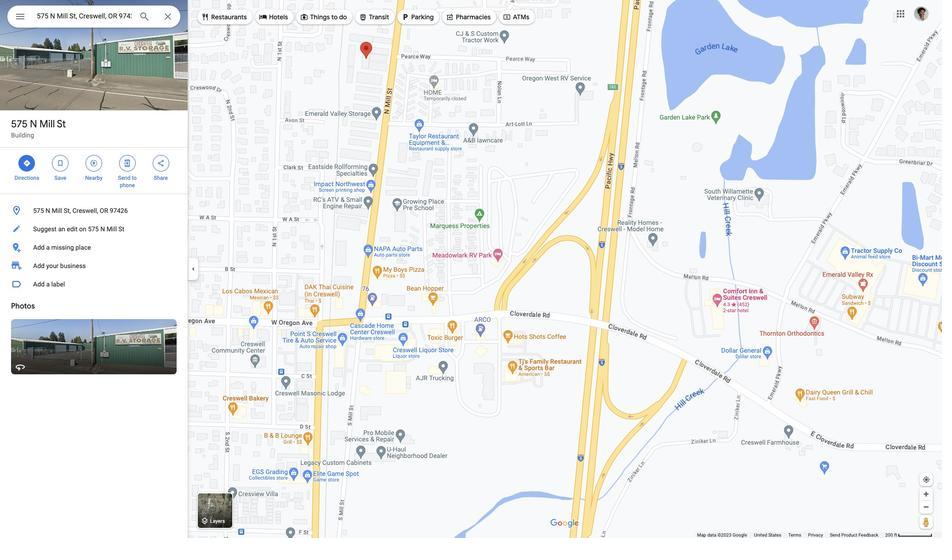 Task type: vqa. For each thing, say whether or not it's contained in the screenshot.
GOOGLE MAPS element
yes



Task type: describe. For each thing, give the bounding box(es) containing it.
privacy button
[[809, 533, 824, 539]]

photos
[[11, 302, 35, 311]]

terms
[[789, 533, 802, 538]]


[[90, 158, 98, 168]]

575 n mill st building
[[11, 118, 66, 139]]

share
[[154, 175, 168, 181]]

575 n mill st, creswell, or 97426
[[33, 207, 128, 215]]


[[300, 12, 309, 22]]

united states button
[[755, 533, 782, 539]]

layers
[[210, 519, 225, 525]]

footer inside "google maps" element
[[698, 533, 886, 539]]

st,
[[64, 207, 71, 215]]

business
[[60, 262, 86, 270]]

states
[[769, 533, 782, 538]]

or
[[100, 207, 108, 215]]

suggest
[[33, 226, 57, 233]]

to inside send to phone
[[132, 175, 137, 181]]

 button
[[7, 6, 33, 29]]

do
[[339, 13, 347, 21]]

atms
[[513, 13, 530, 21]]


[[15, 10, 26, 23]]

 parking
[[401, 12, 434, 22]]

to inside  things to do
[[332, 13, 338, 21]]

edit
[[67, 226, 78, 233]]

privacy
[[809, 533, 824, 538]]

suggest an edit on 575 n mill st
[[33, 226, 124, 233]]

2 vertical spatial 575
[[88, 226, 99, 233]]

things
[[310, 13, 330, 21]]

show your location image
[[923, 476, 931, 484]]

add your business
[[33, 262, 86, 270]]

add your business link
[[0, 257, 188, 275]]

send product feedback button
[[831, 533, 879, 539]]

mill for st
[[39, 118, 55, 131]]

n for st
[[30, 118, 37, 131]]

actions for 575 n mill st region
[[0, 148, 188, 194]]

add for add your business
[[33, 262, 45, 270]]

building
[[11, 132, 34, 139]]

2 vertical spatial mill
[[107, 226, 117, 233]]

a for missing
[[46, 244, 50, 251]]

add for add a label
[[33, 281, 45, 288]]

575 for st
[[11, 118, 28, 131]]


[[201, 12, 209, 22]]

suggest an edit on 575 n mill st button
[[0, 220, 188, 238]]

save
[[54, 175, 66, 181]]

send product feedback
[[831, 533, 879, 538]]


[[23, 158, 31, 168]]

an
[[58, 226, 65, 233]]

zoom out image
[[923, 504, 930, 511]]


[[401, 12, 410, 22]]

a for label
[[46, 281, 50, 288]]

pharmacies
[[456, 13, 491, 21]]

2 horizontal spatial n
[[100, 226, 105, 233]]

on
[[79, 226, 86, 233]]

add a label button
[[0, 275, 188, 294]]

200 ft button
[[886, 533, 933, 538]]

nearby
[[85, 175, 103, 181]]


[[157, 158, 165, 168]]

send for send product feedback
[[831, 533, 841, 538]]


[[259, 12, 267, 22]]

google
[[733, 533, 748, 538]]

united
[[755, 533, 768, 538]]


[[123, 158, 132, 168]]

mill for st,
[[52, 207, 62, 215]]

label
[[51, 281, 65, 288]]

97426
[[110, 207, 128, 215]]

575 n mill st, creswell, or 97426 button
[[0, 202, 188, 220]]



Task type: locate. For each thing, give the bounding box(es) containing it.
place
[[76, 244, 91, 251]]

575 right on
[[88, 226, 99, 233]]

feedback
[[859, 533, 879, 538]]

parking
[[412, 13, 434, 21]]

1 add from the top
[[33, 244, 45, 251]]

200 ft
[[886, 533, 898, 538]]

send inside send to phone
[[118, 175, 130, 181]]

None field
[[37, 11, 132, 22]]

send left product
[[831, 533, 841, 538]]

st
[[57, 118, 66, 131], [119, 226, 124, 233]]

transit
[[369, 13, 390, 21]]

 hotels
[[259, 12, 288, 22]]

 things to do
[[300, 12, 347, 22]]

575 up building on the left top of the page
[[11, 118, 28, 131]]

send
[[118, 175, 130, 181], [831, 533, 841, 538]]

st inside button
[[119, 226, 124, 233]]

google account: tariq douglas  
(tariq.douglas@adept.ai) image
[[915, 6, 929, 21]]

2 add from the top
[[33, 262, 45, 270]]

add
[[33, 244, 45, 251], [33, 262, 45, 270], [33, 281, 45, 288]]

575 for st,
[[33, 207, 44, 215]]

0 vertical spatial a
[[46, 244, 50, 251]]

3 add from the top
[[33, 281, 45, 288]]

add left your
[[33, 262, 45, 270]]

phone
[[120, 182, 135, 189]]

1 vertical spatial send
[[831, 533, 841, 538]]

hotels
[[269, 13, 288, 21]]

1 horizontal spatial to
[[332, 13, 338, 21]]

restaurants
[[211, 13, 247, 21]]

st up 
[[57, 118, 66, 131]]

a left label on the left bottom of the page
[[46, 281, 50, 288]]

zoom in image
[[923, 491, 930, 498]]

send to phone
[[118, 175, 137, 189]]

0 horizontal spatial to
[[132, 175, 137, 181]]

2 a from the top
[[46, 281, 50, 288]]

©2023
[[718, 533, 732, 538]]

add left label on the left bottom of the page
[[33, 281, 45, 288]]

0 vertical spatial n
[[30, 118, 37, 131]]

data
[[708, 533, 717, 538]]


[[359, 12, 367, 22]]

map
[[698, 533, 707, 538]]

terms button
[[789, 533, 802, 539]]

to up phone
[[132, 175, 137, 181]]

directions
[[14, 175, 39, 181]]

 atms
[[503, 12, 530, 22]]

575 up suggest at the left
[[33, 207, 44, 215]]

add down suggest at the left
[[33, 244, 45, 251]]

0 horizontal spatial send
[[118, 175, 130, 181]]

 restaurants
[[201, 12, 247, 22]]

n inside 575 n mill st building
[[30, 118, 37, 131]]


[[503, 12, 511, 22]]

add a missing place button
[[0, 238, 188, 257]]


[[56, 158, 65, 168]]

n for st,
[[46, 207, 50, 215]]

send inside button
[[831, 533, 841, 538]]

send up phone
[[118, 175, 130, 181]]

show street view coverage image
[[920, 516, 934, 529]]

a
[[46, 244, 50, 251], [46, 281, 50, 288]]

1 vertical spatial to
[[132, 175, 137, 181]]

st inside 575 n mill st building
[[57, 118, 66, 131]]

product
[[842, 533, 858, 538]]

1 vertical spatial n
[[46, 207, 50, 215]]

2 horizontal spatial 575
[[88, 226, 99, 233]]

575 inside 575 n mill st building
[[11, 118, 28, 131]]

575 n mill st main content
[[0, 0, 188, 539]]

0 vertical spatial st
[[57, 118, 66, 131]]

n
[[30, 118, 37, 131], [46, 207, 50, 215], [100, 226, 105, 233]]

google maps element
[[0, 0, 943, 539]]

0 horizontal spatial st
[[57, 118, 66, 131]]

none field inside 575 n mill st, creswell, or 97426 field
[[37, 11, 132, 22]]

0 horizontal spatial 575
[[11, 118, 28, 131]]

 transit
[[359, 12, 390, 22]]

1 horizontal spatial st
[[119, 226, 124, 233]]

footer
[[698, 533, 886, 539]]

mill
[[39, 118, 55, 131], [52, 207, 62, 215], [107, 226, 117, 233]]

your
[[46, 262, 59, 270]]

united states
[[755, 533, 782, 538]]

n down the "or"
[[100, 226, 105, 233]]

1 vertical spatial mill
[[52, 207, 62, 215]]

creswell,
[[72, 207, 98, 215]]

n up building on the left top of the page
[[30, 118, 37, 131]]

mill inside 575 n mill st building
[[39, 118, 55, 131]]

to left do
[[332, 13, 338, 21]]

st down 97426
[[119, 226, 124, 233]]

collapse side panel image
[[188, 264, 198, 274]]

575
[[11, 118, 28, 131], [33, 207, 44, 215], [88, 226, 99, 233]]

1 a from the top
[[46, 244, 50, 251]]

0 vertical spatial mill
[[39, 118, 55, 131]]

footer containing map data ©2023 google
[[698, 533, 886, 539]]

 search field
[[7, 6, 180, 29]]

1 horizontal spatial send
[[831, 533, 841, 538]]

0 vertical spatial send
[[118, 175, 130, 181]]

n up suggest at the left
[[46, 207, 50, 215]]

0 vertical spatial to
[[332, 13, 338, 21]]

1 vertical spatial add
[[33, 262, 45, 270]]

 pharmacies
[[446, 12, 491, 22]]

add a label
[[33, 281, 65, 288]]

2 vertical spatial add
[[33, 281, 45, 288]]

map data ©2023 google
[[698, 533, 748, 538]]

add for add a missing place
[[33, 244, 45, 251]]

1 vertical spatial 575
[[33, 207, 44, 215]]

1 horizontal spatial n
[[46, 207, 50, 215]]

200
[[886, 533, 894, 538]]

add a missing place
[[33, 244, 91, 251]]

0 vertical spatial 575
[[11, 118, 28, 131]]

ft
[[895, 533, 898, 538]]

to
[[332, 13, 338, 21], [132, 175, 137, 181]]


[[446, 12, 454, 22]]

1 vertical spatial st
[[119, 226, 124, 233]]

0 horizontal spatial n
[[30, 118, 37, 131]]

575 N Mill St, Creswell, OR 97426 field
[[7, 6, 180, 28]]

2 vertical spatial n
[[100, 226, 105, 233]]

1 vertical spatial a
[[46, 281, 50, 288]]

send for send to phone
[[118, 175, 130, 181]]

0 vertical spatial add
[[33, 244, 45, 251]]

missing
[[51, 244, 74, 251]]

a left missing at the left top of page
[[46, 244, 50, 251]]

1 horizontal spatial 575
[[33, 207, 44, 215]]



